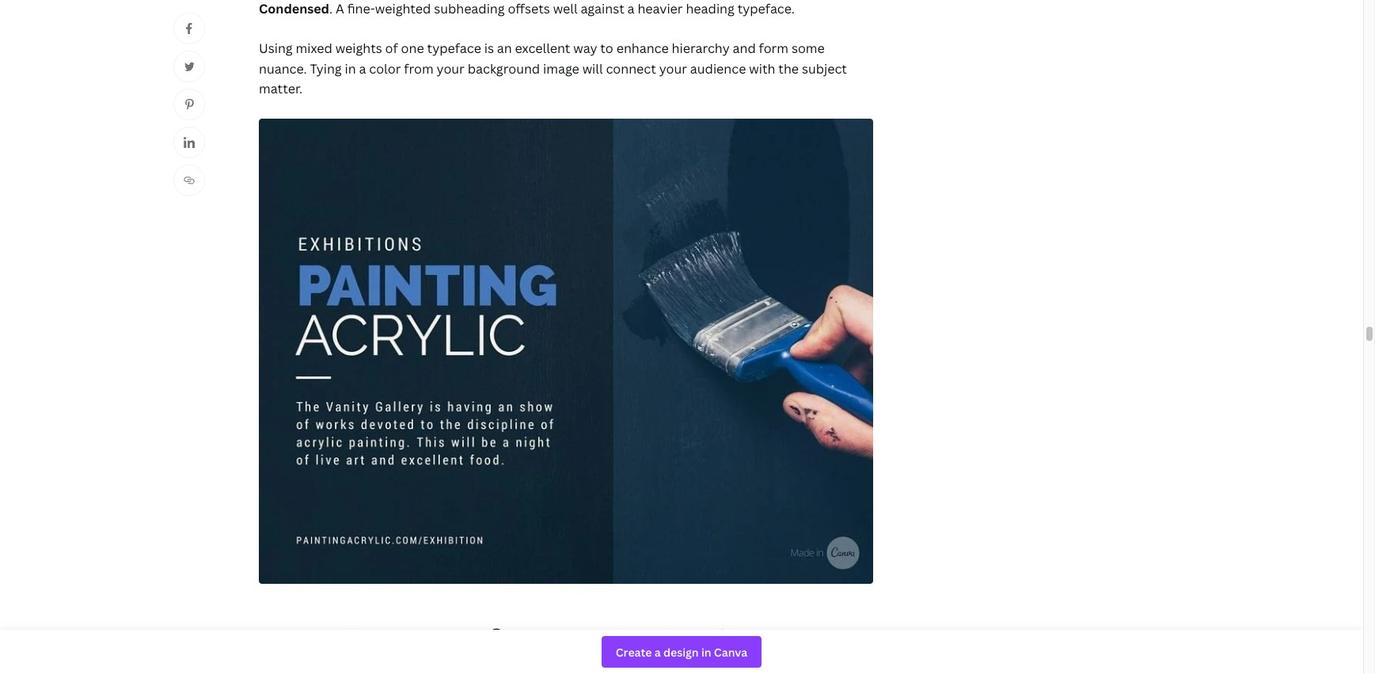 Task type: vqa. For each thing, say whether or not it's contained in the screenshot.
the middle Icons
no



Task type: locate. For each thing, give the bounding box(es) containing it.
heading
[[686, 0, 734, 18]]

connect
[[606, 60, 656, 77]]

1 your from the left
[[437, 60, 465, 77]]

against
[[581, 0, 624, 18]]

using
[[259, 40, 293, 57]]

lora
[[458, 655, 515, 674]]

typeface.
[[738, 0, 795, 18]]

a right against
[[627, 0, 635, 18]]

. a fine-weighted subheading offsets well against a heavier heading typeface.
[[329, 0, 795, 18]]

1 horizontal spatial a
[[627, 0, 635, 18]]

+
[[792, 621, 806, 655], [440, 655, 453, 674]]

an
[[497, 40, 512, 57]]

well
[[553, 0, 578, 18]]

color
[[369, 60, 401, 77]]

0 horizontal spatial a
[[359, 60, 366, 77]]

0 horizontal spatial your
[[437, 60, 465, 77]]

typeface
[[427, 40, 481, 57]]

15.
[[259, 621, 290, 655]]

1 horizontal spatial your
[[659, 60, 687, 77]]

heavier
[[638, 0, 683, 18]]

1 vertical spatial a
[[359, 60, 366, 77]]

matter.
[[259, 80, 302, 97]]

a
[[627, 0, 635, 18], [359, 60, 366, 77]]

2 your from the left
[[659, 60, 687, 77]]

your down hierarchy
[[659, 60, 687, 77]]

offsets
[[508, 0, 550, 18]]

way
[[573, 40, 597, 57]]

your down typeface
[[437, 60, 465, 77]]

the
[[778, 60, 799, 77]]

your
[[437, 60, 465, 77], [659, 60, 687, 77]]

using mixed weights of one typeface is an excellent way to enhance hierarchy and form some nuance. tying in a color from your background image will connect your audience with the subject matter.
[[259, 40, 847, 97]]

a right the in
[[359, 60, 366, 77]]

1 horizontal spatial +
[[792, 621, 806, 655]]

fine-
[[347, 0, 375, 18]]

combination:cinzel
[[548, 621, 787, 655]]

to
[[600, 40, 613, 57]]

mediterranean
[[295, 621, 483, 655]]



Task type: describe. For each thing, give the bounding box(es) containing it.
one
[[401, 40, 424, 57]]

font
[[489, 621, 543, 655]]

a inside using mixed weights of one typeface is an excellent way to enhance hierarchy and form some nuance. tying in a color from your background image will connect your audience with the subject matter.
[[359, 60, 366, 77]]

a
[[336, 0, 344, 18]]

and
[[733, 40, 756, 57]]

0 horizontal spatial +
[[440, 655, 453, 674]]

audience
[[690, 60, 746, 77]]

some
[[792, 40, 825, 57]]

image
[[543, 60, 579, 77]]

in
[[345, 60, 356, 77]]

of
[[385, 40, 398, 57]]

quattrocento
[[259, 655, 435, 674]]

will
[[582, 60, 603, 77]]

with
[[749, 60, 775, 77]]

from
[[404, 60, 434, 77]]

hierarchy
[[672, 40, 730, 57]]

enhance
[[616, 40, 669, 57]]

subject
[[802, 60, 847, 77]]

nuance.
[[259, 60, 307, 77]]

15. mediterranean font combination:cinzel + quattrocento + lora
[[259, 621, 806, 674]]

excellent
[[515, 40, 570, 57]]

0 vertical spatial a
[[627, 0, 635, 18]]

weighted
[[375, 0, 431, 18]]

is
[[484, 40, 494, 57]]

weights
[[335, 40, 382, 57]]

subheading
[[434, 0, 505, 18]]

form
[[759, 40, 789, 57]]

mixed
[[296, 40, 332, 57]]

background
[[468, 60, 540, 77]]

tying
[[310, 60, 342, 77]]

.
[[329, 0, 333, 18]]



